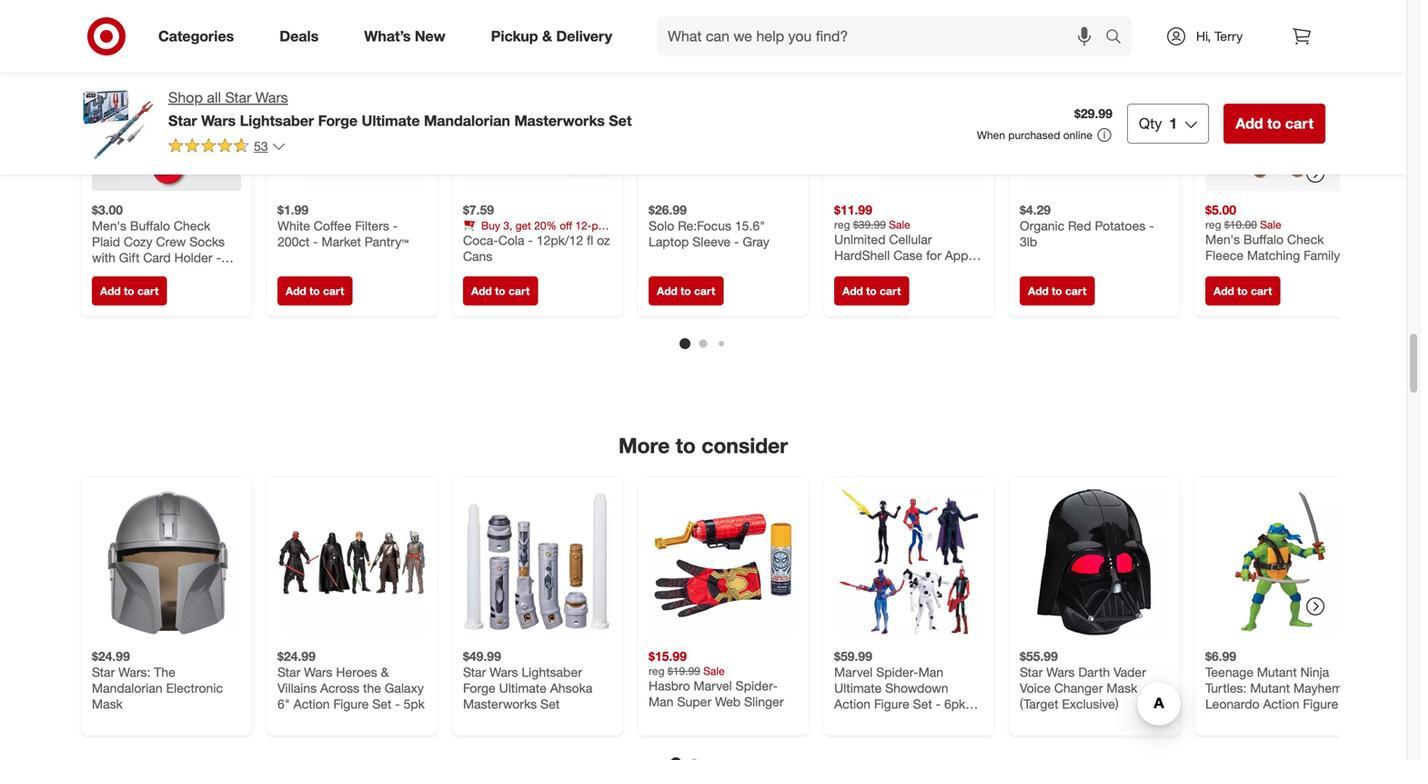 Task type: describe. For each thing, give the bounding box(es) containing it.
forge inside shop all star wars star wars lightsaber forge ultimate mandalorian masterworks set
[[318, 112, 358, 130]]

ultimate inside $59.99 marvel spider-man ultimate showdown action figure set - 6pk (target exclusive)
[[835, 681, 882, 697]]

add to cart for men's buffalo check fleece matching family pajama pants - wondershop™ black image
[[1214, 285, 1273, 298]]

mask inside $24.99 star wars: the mandalorian electronic mask
[[92, 697, 123, 713]]

ultimate inside shop all star wars star wars lightsaber forge ultimate mandalorian masterworks set
[[362, 112, 420, 130]]

6-
[[92, 282, 104, 298]]

solo re:focus 15.6" laptop sleeve - gray image
[[649, 42, 798, 191]]

$10.00
[[1225, 218, 1258, 232]]

$26.99
[[649, 202, 687, 218]]

lightsaber inside $49.99 star wars lightsaber forge ultimate ahsoka masterworks set
[[522, 665, 582, 681]]

add for men's buffalo check fleece matching family pajama pants - wondershop™ black image
[[1214, 285, 1235, 298]]

$26.99 solo re:focus 15.6" laptop sleeve - gray
[[649, 202, 770, 250]]

sleeve
[[693, 234, 731, 250]]

categories link
[[143, 16, 257, 56]]

add to cart button for men's buffalo check fleece matching family pajama pants - wondershop™ black image
[[1206, 277, 1281, 306]]

wars for $55.99
[[1047, 665, 1075, 681]]

5pk
[[404, 697, 425, 713]]

& inside pickup & delivery link
[[542, 27, 552, 45]]

online
[[1064, 128, 1093, 142]]

add for coca-cola - 12pk/12 fl oz cans image
[[471, 285, 492, 298]]

ultimate inside $49.99 star wars lightsaber forge ultimate ahsoka masterworks set
[[499, 681, 547, 697]]

showdown
[[886, 681, 949, 697]]

$4.29 organic red potatoes - 3lb
[[1020, 202, 1155, 250]]

what's
[[364, 27, 411, 45]]

re:focus
[[678, 218, 732, 234]]

$1.99 white coffee filters - 200ct - market pantry™
[[278, 202, 409, 250]]

wars:
[[118, 665, 151, 681]]

check
[[174, 218, 211, 234]]

the
[[154, 665, 175, 681]]

exclusive) inside the $55.99 star wars darth vader voice changer mask (target exclusive)
[[1062, 697, 1119, 713]]

- inside $4.29 organic red potatoes - 3lb
[[1150, 218, 1155, 234]]

electronic
[[166, 681, 223, 697]]

add to cart for coca-cola - 12pk/12 fl oz cans image
[[471, 285, 530, 298]]

add to cart button for "men's buffalo check plaid cozy crew socks with gift card holder - wondershop™ red/black 6-12" image
[[92, 277, 167, 306]]

add to cart for solo re:focus 15.6" laptop sleeve - gray 'image'
[[657, 285, 716, 298]]

$6.99 teenage mutant ninja turtles: mutant mayhem leonardo action figure
[[1206, 649, 1343, 713]]

to for solo re:focus 15.6" laptop sleeve - gray 'image'
[[681, 285, 691, 298]]

ninja
[[1301, 665, 1330, 681]]

$49.99 star wars lightsaber forge ultimate ahsoka masterworks set
[[463, 649, 593, 713]]

more
[[619, 433, 670, 459]]

sale inside $15.99 reg $19.99 sale hasbro marvel spider- man super web slinger
[[704, 665, 725, 678]]

deals
[[280, 27, 319, 45]]

mask inside the $55.99 star wars darth vader voice changer mask (target exclusive)
[[1107, 681, 1138, 697]]

hi, terry
[[1197, 28, 1243, 44]]

cart for coca-cola - 12pk/12 fl oz cans image
[[509, 285, 530, 298]]

6pk
[[945, 697, 966, 713]]

sale for $5.00
[[1261, 218, 1282, 232]]

12-
[[575, 219, 592, 233]]

12pk/12
[[537, 233, 583, 249]]

qty 1
[[1139, 115, 1178, 132]]

super
[[677, 694, 712, 710]]

cart for unlmited cellular hardshell case for apple 11-inch macbook air - blue image
[[880, 285, 901, 298]]

filters
[[355, 218, 389, 234]]

add for "men's buffalo check plaid cozy crew socks with gift card holder - wondershop™ red/black 6-12" image
[[100, 285, 121, 298]]

$59.99
[[835, 649, 873, 665]]

$19.99
[[668, 665, 701, 678]]

masterworks inside shop all star wars star wars lightsaber forge ultimate mandalorian masterworks set
[[515, 112, 605, 130]]

add to cart for "men's buffalo check plaid cozy crew socks with gift card holder - wondershop™ red/black 6-12" image
[[100, 285, 159, 298]]

wondershop™
[[92, 266, 171, 282]]

$24.99 star wars: the mandalorian electronic mask
[[92, 649, 223, 713]]

coca-
[[463, 233, 499, 249]]

star wars: the mandalorian electronic mask image
[[92, 489, 241, 638]]

$4.29
[[1020, 202, 1051, 218]]

shop all star wars star wars lightsaber forge ultimate mandalorian masterworks set
[[168, 89, 632, 130]]

3,
[[503, 219, 513, 233]]

- inside 'coca-cola - 12pk/12 fl oz cans'
[[528, 233, 533, 249]]

red/black
[[175, 266, 234, 282]]

add for organic red potatoes - 3lb image
[[1028, 285, 1049, 298]]

when purchased online
[[977, 128, 1093, 142]]

pantry™
[[365, 234, 409, 250]]

cozy
[[124, 234, 153, 250]]

laptop
[[649, 234, 689, 250]]

$24.99 for wars
[[278, 649, 316, 665]]

12
[[104, 282, 118, 298]]

buffalo
[[130, 218, 170, 234]]

set inside $59.99 marvel spider-man ultimate showdown action figure set - 6pk (target exclusive)
[[913, 697, 933, 713]]

& inside $24.99 star wars heroes & villains across the galaxy 6" action figure set - 5pk
[[381, 665, 389, 681]]

cola
[[498, 233, 525, 249]]

pk
[[592, 219, 604, 233]]

add to cart button for white coffee filters - 200ct - market pantry™ image
[[278, 277, 353, 306]]

$55.99 star wars darth vader voice changer mask (target exclusive)
[[1020, 649, 1147, 713]]

deals link
[[264, 16, 342, 56]]

add for unlmited cellular hardshell case for apple 11-inch macbook air - blue image
[[843, 285, 863, 298]]

coca-cola - 12pk/12 fl oz cans
[[463, 233, 610, 265]]

heroes
[[336, 665, 377, 681]]

add to cart for organic red potatoes - 3lb image
[[1028, 285, 1087, 298]]

qty
[[1139, 115, 1162, 132]]

coffee
[[314, 218, 352, 234]]

ahsoka
[[550, 681, 593, 697]]

star right all at the top left of the page
[[225, 89, 251, 106]]

red
[[1068, 218, 1092, 234]]

200ct
[[278, 234, 310, 250]]

figure inside $6.99 teenage mutant ninja turtles: mutant mayhem leonardo action figure
[[1303, 697, 1339, 713]]

white coffee filters - 200ct - market pantry™ image
[[278, 42, 427, 191]]

new
[[415, 27, 446, 45]]

spider- inside $15.99 reg $19.99 sale hasbro marvel spider- man super web slinger
[[736, 678, 778, 694]]

$49.99
[[463, 649, 501, 665]]

off
[[560, 219, 572, 233]]

cart for "men's buffalo check plaid cozy crew socks with gift card holder - wondershop™ red/black 6-12" image
[[137, 285, 159, 298]]

to for unlmited cellular hardshell case for apple 11-inch macbook air - blue image
[[866, 285, 877, 298]]

star for $24.99 star wars: the mandalorian electronic mask
[[92, 665, 115, 681]]

mutant left ninja
[[1258, 665, 1297, 681]]

cans
[[463, 249, 493, 265]]

- inside the $3.00 men's buffalo check plaid cozy crew socks with gift card holder - wondershop™ red/black 6-12
[[216, 250, 221, 266]]

organic
[[1020, 218, 1065, 234]]

star for $55.99 star wars darth vader voice changer mask (target exclusive)
[[1020, 665, 1043, 681]]

$24.99 star wars heroes & villains across the galaxy 6" action figure set - 5pk
[[278, 649, 425, 713]]

get
[[516, 219, 531, 233]]

forge inside $49.99 star wars lightsaber forge ultimate ahsoka masterworks set
[[463, 681, 496, 697]]

what's new link
[[349, 16, 468, 56]]

$3.00 men's buffalo check plaid cozy crew socks with gift card holder - wondershop™ red/black 6-12
[[92, 202, 234, 298]]

shop
[[168, 89, 203, 106]]

set inside shop all star wars star wars lightsaber forge ultimate mandalorian masterworks set
[[609, 112, 632, 130]]

what's new
[[364, 27, 446, 45]]

add to cart button for organic red potatoes - 3lb image
[[1020, 277, 1095, 306]]

figure inside $24.99 star wars heroes & villains across the galaxy 6" action figure set - 5pk
[[333, 697, 369, 713]]

cart for organic red potatoes - 3lb image
[[1066, 285, 1087, 298]]

turtles:
[[1206, 681, 1247, 697]]

search
[[1098, 29, 1141, 47]]

53 link
[[168, 137, 286, 158]]

wars for $24.99
[[304, 665, 333, 681]]

(target inside the $55.99 star wars darth vader voice changer mask (target exclusive)
[[1020, 697, 1059, 713]]

add to cart button for unlmited cellular hardshell case for apple 11-inch macbook air - blue image
[[835, 277, 909, 306]]

- inside $59.99 marvel spider-man ultimate showdown action figure set - 6pk (target exclusive)
[[936, 697, 941, 713]]

when
[[977, 128, 1006, 142]]

consider
[[702, 433, 788, 459]]

men's buffalo check plaid cozy crew socks with gift card holder - wondershop™ red/black 6-12 image
[[92, 42, 241, 191]]

wars down all at the top left of the page
[[201, 112, 236, 130]]

market
[[322, 234, 361, 250]]

all
[[207, 89, 221, 106]]

with
[[92, 250, 115, 266]]

categories
[[158, 27, 234, 45]]

action inside $24.99 star wars heroes & villains across the galaxy 6" action figure set - 5pk
[[294, 697, 330, 713]]

set inside $49.99 star wars lightsaber forge ultimate ahsoka masterworks set
[[541, 697, 560, 713]]



Task type: locate. For each thing, give the bounding box(es) containing it.
spider- right $59.99
[[877, 665, 919, 681]]

2 action from the left
[[835, 697, 871, 713]]

marvel left showdown
[[835, 665, 873, 681]]

ultimate down $59.99
[[835, 681, 882, 697]]

What can we help you find? suggestions appear below search field
[[657, 16, 1110, 56]]

0 vertical spatial lightsaber
[[240, 112, 314, 130]]

0 horizontal spatial lightsaber
[[240, 112, 314, 130]]

1 figure from the left
[[333, 697, 369, 713]]

man inside $15.99 reg $19.99 sale hasbro marvel spider- man super web slinger
[[649, 694, 674, 710]]

voice
[[1020, 681, 1051, 697]]

marvel spider-man ultimate showdown action figure set - 6pk (target exclusive) image
[[835, 489, 984, 638]]

0 horizontal spatial mask
[[92, 697, 123, 713]]

0 horizontal spatial (target
[[835, 713, 873, 728]]

0 horizontal spatial forge
[[318, 112, 358, 130]]

1 horizontal spatial reg
[[835, 218, 850, 232]]

$3.00
[[92, 202, 123, 218]]

galaxy
[[385, 681, 424, 697]]

0 horizontal spatial $24.99
[[92, 649, 130, 665]]

mutant right turtles: in the bottom right of the page
[[1251, 681, 1290, 697]]

0 vertical spatial masterworks
[[515, 112, 605, 130]]

$29.99
[[1075, 106, 1113, 122]]

man right $59.99
[[919, 665, 944, 681]]

$24.99 left the
[[92, 649, 130, 665]]

0 horizontal spatial sale
[[704, 665, 725, 678]]

lightsaber up 53
[[240, 112, 314, 130]]

star
[[225, 89, 251, 106], [168, 112, 197, 130], [92, 665, 115, 681], [278, 665, 301, 681], [463, 665, 486, 681], [1020, 665, 1043, 681]]

1 vertical spatial lightsaber
[[522, 665, 582, 681]]

changer
[[1055, 681, 1103, 697]]

action inside $6.99 teenage mutant ninja turtles: mutant mayhem leonardo action figure
[[1264, 697, 1300, 713]]

hasbro
[[649, 678, 690, 694]]

ultimate down 'what's'
[[362, 112, 420, 130]]

exclusive) inside $59.99 marvel spider-man ultimate showdown action figure set - 6pk (target exclusive)
[[877, 713, 933, 728]]

masterworks
[[515, 112, 605, 130], [463, 697, 537, 713]]

masterworks inside $49.99 star wars lightsaber forge ultimate ahsoka masterworks set
[[463, 697, 537, 713]]

add to cart
[[1236, 115, 1314, 132], [100, 285, 159, 298], [286, 285, 344, 298], [471, 285, 530, 298], [657, 285, 716, 298], [843, 285, 901, 298], [1028, 285, 1087, 298], [1214, 285, 1273, 298]]

1 action from the left
[[294, 697, 330, 713]]

marvel right "hasbro"
[[694, 678, 732, 694]]

mask down wars: on the left of the page
[[92, 697, 123, 713]]

$11.99
[[835, 202, 873, 218]]

exclusive)
[[1062, 697, 1119, 713], [877, 713, 933, 728]]

1 horizontal spatial &
[[542, 27, 552, 45]]

masterworks down $49.99
[[463, 697, 537, 713]]

cart for men's buffalo check fleece matching family pajama pants - wondershop™ black image
[[1251, 285, 1273, 298]]

3lb
[[1020, 234, 1038, 250]]

$15.99 reg $19.99 sale hasbro marvel spider- man super web slinger
[[649, 649, 784, 710]]

$6.99
[[1206, 649, 1237, 665]]

0 horizontal spatial man
[[649, 694, 674, 710]]

reg for $11.99
[[835, 218, 850, 232]]

exclusive) down darth
[[1062, 697, 1119, 713]]

star left "changer" on the bottom right
[[1020, 665, 1043, 681]]

cart for white coffee filters - 200ct - market pantry™ image
[[323, 285, 344, 298]]

1 horizontal spatial action
[[835, 697, 871, 713]]

lightsaber right $49.99
[[522, 665, 582, 681]]

20%
[[534, 219, 557, 233]]

action down $59.99
[[835, 697, 871, 713]]

masterworks down pickup & delivery link
[[515, 112, 605, 130]]

gray
[[743, 234, 770, 250]]

figure down ninja
[[1303, 697, 1339, 713]]

wars up 53
[[256, 89, 288, 106]]

add down cans
[[471, 285, 492, 298]]

mandalorian left electronic
[[92, 681, 163, 697]]

star right galaxy
[[463, 665, 486, 681]]

marvel inside $59.99 marvel spider-man ultimate showdown action figure set - 6pk (target exclusive)
[[835, 665, 873, 681]]

mandalorian up $7.59 in the left top of the page
[[424, 112, 510, 130]]

$55.99
[[1020, 649, 1058, 665]]

terry
[[1215, 28, 1243, 44]]

action inside $59.99 marvel spider-man ultimate showdown action figure set - 6pk (target exclusive)
[[835, 697, 871, 713]]

0 horizontal spatial exclusive)
[[877, 713, 933, 728]]

lightsaber inside shop all star wars star wars lightsaber forge ultimate mandalorian masterworks set
[[240, 112, 314, 130]]

add to cart button
[[1224, 104, 1326, 144], [92, 277, 167, 306], [278, 277, 353, 306], [463, 277, 538, 306], [649, 277, 724, 306], [835, 277, 909, 306], [1020, 277, 1095, 306], [1206, 277, 1281, 306]]

&
[[542, 27, 552, 45], [381, 665, 389, 681]]

2 horizontal spatial figure
[[1303, 697, 1339, 713]]

to for "men's buffalo check plaid cozy crew socks with gift card holder - wondershop™ red/black 6-12" image
[[124, 285, 134, 298]]

1 horizontal spatial mask
[[1107, 681, 1138, 697]]

add to cart button for solo re:focus 15.6" laptop sleeve - gray 'image'
[[649, 277, 724, 306]]

to
[[1268, 115, 1282, 132], [124, 285, 134, 298], [310, 285, 320, 298], [495, 285, 506, 298], [681, 285, 691, 298], [866, 285, 877, 298], [1052, 285, 1063, 298], [1238, 285, 1248, 298], [676, 433, 696, 459]]

add down 3lb
[[1028, 285, 1049, 298]]

- right the 200ct
[[313, 234, 318, 250]]

1 horizontal spatial (target
[[1020, 697, 1059, 713]]

organic red potatoes - 3lb image
[[1020, 42, 1169, 191]]

$24.99 inside $24.99 star wars heroes & villains across the galaxy 6" action figure set - 5pk
[[278, 649, 316, 665]]

mandalorian inside $24.99 star wars: the mandalorian electronic mask
[[92, 681, 163, 697]]

to for white coffee filters - 200ct - market pantry™ image
[[310, 285, 320, 298]]

0 horizontal spatial figure
[[333, 697, 369, 713]]

unlmited cellular hardshell case for apple 11-inch macbook air - blue image
[[835, 42, 984, 191]]

star inside $24.99 star wars heroes & villains across the galaxy 6" action figure set - 5pk
[[278, 665, 301, 681]]

$24.99 inside $24.99 star wars: the mandalorian electronic mask
[[92, 649, 130, 665]]

- left the 5pk on the left bottom
[[395, 697, 400, 713]]

2 horizontal spatial reg
[[1206, 218, 1222, 232]]

across
[[320, 681, 360, 697]]

buy 3, get 20% off 12-pk sodas
[[463, 219, 604, 246]]

star wars darth vader voice changer mask (target exclusive) image
[[1020, 489, 1169, 638]]

reg left $10.00
[[1206, 218, 1222, 232]]

reg left the $19.99
[[649, 665, 665, 678]]

pickup & delivery
[[491, 27, 612, 45]]

solo
[[649, 218, 675, 234]]

add down laptop
[[657, 285, 678, 298]]

0 horizontal spatial reg
[[649, 665, 665, 678]]

0 horizontal spatial action
[[294, 697, 330, 713]]

potatoes
[[1095, 218, 1146, 234]]

sale right the $19.99
[[704, 665, 725, 678]]

cart for solo re:focus 15.6" laptop sleeve - gray 'image'
[[694, 285, 716, 298]]

0 vertical spatial mandalorian
[[424, 112, 510, 130]]

oz
[[597, 233, 610, 249]]

fl
[[587, 233, 594, 249]]

delivery
[[556, 27, 612, 45]]

wars for $49.99
[[490, 665, 518, 681]]

0 horizontal spatial ultimate
[[362, 112, 420, 130]]

man left super
[[649, 694, 674, 710]]

action right leonardo
[[1264, 697, 1300, 713]]

2 figure from the left
[[874, 697, 910, 713]]

1 $24.99 from the left
[[92, 649, 130, 665]]

figure inside $59.99 marvel spider-man ultimate showdown action figure set - 6pk (target exclusive)
[[874, 697, 910, 713]]

sale
[[889, 218, 911, 232], [1261, 218, 1282, 232], [704, 665, 725, 678]]

$1.99
[[278, 202, 309, 218]]

1
[[1170, 115, 1178, 132]]

add to cart for white coffee filters - 200ct - market pantry™ image
[[286, 285, 344, 298]]

add down '$39.99'
[[843, 285, 863, 298]]

- right potatoes
[[1150, 218, 1155, 234]]

add for solo re:focus 15.6" laptop sleeve - gray 'image'
[[657, 285, 678, 298]]

reg inside $5.00 reg $10.00 sale
[[1206, 218, 1222, 232]]

sale inside $5.00 reg $10.00 sale
[[1261, 218, 1282, 232]]

$5.00 reg $10.00 sale
[[1206, 202, 1282, 232]]

spider- right super
[[736, 678, 778, 694]]

1 horizontal spatial ultimate
[[499, 681, 547, 697]]

to for coca-cola - 12pk/12 fl oz cans image
[[495, 285, 506, 298]]

reg for $5.00
[[1206, 218, 1222, 232]]

wars inside the $55.99 star wars darth vader voice changer mask (target exclusive)
[[1047, 665, 1075, 681]]

& right pickup
[[542, 27, 552, 45]]

0 vertical spatial forge
[[318, 112, 358, 130]]

$7.59
[[463, 202, 494, 218]]

mayhem
[[1294, 681, 1343, 697]]

0 horizontal spatial marvel
[[694, 678, 732, 694]]

0 horizontal spatial &
[[381, 665, 389, 681]]

$24.99 up villains
[[278, 649, 316, 665]]

- inside $24.99 star wars heroes & villains across the galaxy 6" action figure set - 5pk
[[395, 697, 400, 713]]

reg left '$39.99'
[[835, 218, 850, 232]]

1 vertical spatial mandalorian
[[92, 681, 163, 697]]

1 horizontal spatial sale
[[889, 218, 911, 232]]

men's buffalo check fleece matching family pajama pants - wondershop™ black image
[[1206, 42, 1355, 191]]

add down $10.00
[[1214, 285, 1235, 298]]

card
[[143, 250, 171, 266]]

socks
[[190, 234, 225, 250]]

- left '6pk'
[[936, 697, 941, 713]]

add to cart button for coca-cola - 12pk/12 fl oz cans image
[[463, 277, 538, 306]]

0 vertical spatial man
[[919, 665, 944, 681]]

coca-cola - 12pk/12 fl oz cans image
[[463, 42, 612, 191]]

sodas
[[463, 233, 493, 246]]

star for $24.99 star wars heroes & villains across the galaxy 6" action figure set - 5pk
[[278, 665, 301, 681]]

1 horizontal spatial spider-
[[877, 665, 919, 681]]

wars left ahsoka
[[490, 665, 518, 681]]

wars left darth
[[1047, 665, 1075, 681]]

2 $24.99 from the left
[[278, 649, 316, 665]]

darth
[[1079, 665, 1110, 681]]

1 horizontal spatial exclusive)
[[1062, 697, 1119, 713]]

53
[[254, 138, 268, 154]]

sale right '$39.99'
[[889, 218, 911, 232]]

reg
[[835, 218, 850, 232], [1206, 218, 1222, 232], [649, 665, 665, 678]]

add for white coffee filters - 200ct - market pantry™ image
[[286, 285, 306, 298]]

$24.99 for wars:
[[92, 649, 130, 665]]

(target down $59.99
[[835, 713, 873, 728]]

1 vertical spatial &
[[381, 665, 389, 681]]

mask right "changer" on the bottom right
[[1107, 681, 1138, 697]]

action right 6"
[[294, 697, 330, 713]]

3 action from the left
[[1264, 697, 1300, 713]]

hi,
[[1197, 28, 1211, 44]]

man inside $59.99 marvel spider-man ultimate showdown action figure set - 6pk (target exclusive)
[[919, 665, 944, 681]]

plaid
[[92, 234, 120, 250]]

1 horizontal spatial man
[[919, 665, 944, 681]]

teenage mutant ninja turtles: mutant mayhem leonardo action figure image
[[1206, 489, 1355, 638]]

set inside $24.99 star wars heroes & villains across the galaxy 6" action figure set - 5pk
[[372, 697, 392, 713]]

figure down the heroes
[[333, 697, 369, 713]]

2 horizontal spatial ultimate
[[835, 681, 882, 697]]

figure left '6pk'
[[874, 697, 910, 713]]

2 horizontal spatial action
[[1264, 697, 1300, 713]]

- right filters
[[393, 218, 398, 234]]

1 horizontal spatial marvel
[[835, 665, 873, 681]]

1 horizontal spatial mandalorian
[[424, 112, 510, 130]]

mandalorian inside shop all star wars star wars lightsaber forge ultimate mandalorian masterworks set
[[424, 112, 510, 130]]

star left wars: on the left of the page
[[92, 665, 115, 681]]

crew
[[156, 234, 186, 250]]

star for $49.99 star wars lightsaber forge ultimate ahsoka masterworks set
[[463, 665, 486, 681]]

to for organic red potatoes - 3lb image
[[1052, 285, 1063, 298]]

$59.99 marvel spider-man ultimate showdown action figure set - 6pk (target exclusive)
[[835, 649, 966, 728]]

white
[[278, 218, 310, 234]]

1 horizontal spatial forge
[[463, 681, 496, 697]]

set
[[609, 112, 632, 130], [372, 697, 392, 713], [541, 697, 560, 713], [913, 697, 933, 713]]

- left gray
[[734, 234, 739, 250]]

star up 6"
[[278, 665, 301, 681]]

villains
[[278, 681, 317, 697]]

ultimate left ahsoka
[[499, 681, 547, 697]]

add down wondershop™
[[100, 285, 121, 298]]

0 horizontal spatial spider-
[[736, 678, 778, 694]]

- inside the $26.99 solo re:focus 15.6" laptop sleeve - gray
[[734, 234, 739, 250]]

1 horizontal spatial figure
[[874, 697, 910, 713]]

star inside $49.99 star wars lightsaber forge ultimate ahsoka masterworks set
[[463, 665, 486, 681]]

reg inside $15.99 reg $19.99 sale hasbro marvel spider- man super web slinger
[[649, 665, 665, 678]]

more to consider
[[619, 433, 788, 459]]

sale for $11.99
[[889, 218, 911, 232]]

0 horizontal spatial mandalorian
[[92, 681, 163, 697]]

wars inside $49.99 star wars lightsaber forge ultimate ahsoka masterworks set
[[490, 665, 518, 681]]

- right cola
[[528, 233, 533, 249]]

add right 1
[[1236, 115, 1264, 132]]

- right the holder
[[216, 250, 221, 266]]

mask
[[1107, 681, 1138, 697], [92, 697, 123, 713]]

star inside $24.99 star wars: the mandalorian electronic mask
[[92, 665, 115, 681]]

sale right $10.00
[[1261, 218, 1282, 232]]

add down the 200ct
[[286, 285, 306, 298]]

search button
[[1098, 16, 1141, 60]]

3 figure from the left
[[1303, 697, 1339, 713]]

image of star wars lightsaber forge ultimate mandalorian masterworks set image
[[81, 87, 154, 160]]

pickup & delivery link
[[476, 16, 635, 56]]

cart
[[1286, 115, 1314, 132], [137, 285, 159, 298], [323, 285, 344, 298], [509, 285, 530, 298], [694, 285, 716, 298], [880, 285, 901, 298], [1066, 285, 1087, 298], [1251, 285, 1273, 298]]

6"
[[278, 697, 290, 713]]

0 vertical spatial &
[[542, 27, 552, 45]]

hasbro marvel spider-man super web slinger image
[[649, 489, 798, 638]]

exclusive) down showdown
[[877, 713, 933, 728]]

1 vertical spatial forge
[[463, 681, 496, 697]]

vader
[[1114, 665, 1147, 681]]

to for men's buffalo check fleece matching family pajama pants - wondershop™ black image
[[1238, 285, 1248, 298]]

mutant
[[1258, 665, 1297, 681], [1251, 681, 1290, 697]]

star down shop
[[168, 112, 197, 130]]

1 horizontal spatial lightsaber
[[522, 665, 582, 681]]

& right the heroes
[[381, 665, 389, 681]]

star wars lightsaber forge ultimate ahsoka masterworks set image
[[463, 489, 612, 638]]

spider-
[[877, 665, 919, 681], [736, 678, 778, 694]]

wars left the heroes
[[304, 665, 333, 681]]

15.6"
[[735, 218, 765, 234]]

(target down $55.99
[[1020, 697, 1059, 713]]

(target inside $59.99 marvel spider-man ultimate showdown action figure set - 6pk (target exclusive)
[[835, 713, 873, 728]]

marvel inside $15.99 reg $19.99 sale hasbro marvel spider- man super web slinger
[[694, 678, 732, 694]]

$15.99
[[649, 649, 687, 665]]

wars inside $24.99 star wars heroes & villains across the galaxy 6" action figure set - 5pk
[[304, 665, 333, 681]]

marvel
[[835, 665, 873, 681], [694, 678, 732, 694]]

sale inside $11.99 reg $39.99 sale
[[889, 218, 911, 232]]

2 horizontal spatial sale
[[1261, 218, 1282, 232]]

1 vertical spatial masterworks
[[463, 697, 537, 713]]

spider- inside $59.99 marvel spider-man ultimate showdown action figure set - 6pk (target exclusive)
[[877, 665, 919, 681]]

star wars heroes & villains across the galaxy 6" action figure set - 5pk image
[[278, 489, 427, 638]]

1 horizontal spatial $24.99
[[278, 649, 316, 665]]

add to cart for unlmited cellular hardshell case for apple 11-inch macbook air - blue image
[[843, 285, 901, 298]]

1 vertical spatial man
[[649, 694, 674, 710]]

star inside the $55.99 star wars darth vader voice changer mask (target exclusive)
[[1020, 665, 1043, 681]]

slinger
[[744, 694, 784, 710]]

leonardo
[[1206, 697, 1260, 713]]

reg inside $11.99 reg $39.99 sale
[[835, 218, 850, 232]]

$24.99
[[92, 649, 130, 665], [278, 649, 316, 665]]



Task type: vqa. For each thing, say whether or not it's contained in the screenshot.


